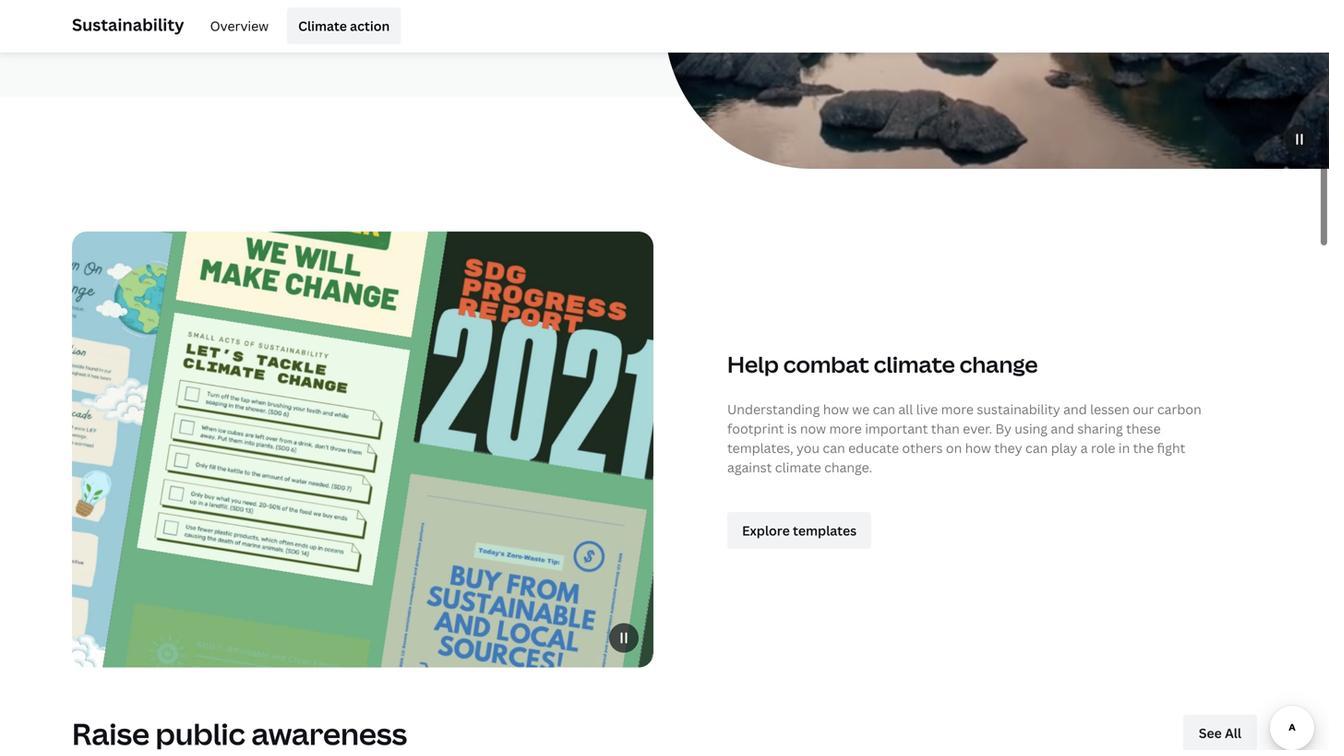 Task type: describe. For each thing, give the bounding box(es) containing it.
carbon
[[1158, 401, 1202, 418]]

against
[[728, 459, 772, 476]]

play
[[1052, 439, 1078, 457]]

we
[[853, 401, 870, 418]]

0 vertical spatial and
[[1064, 401, 1088, 418]]

than
[[932, 420, 960, 438]]

lessen
[[1091, 401, 1130, 418]]

1 vertical spatial and
[[1051, 420, 1075, 438]]

climate
[[298, 17, 347, 35]]

by
[[996, 420, 1012, 438]]

ever.
[[963, 420, 993, 438]]

0 horizontal spatial can
[[823, 439, 846, 457]]

combat
[[784, 350, 870, 380]]

see all
[[1200, 725, 1242, 743]]

see
[[1200, 725, 1223, 743]]

is
[[788, 420, 797, 438]]

2 horizontal spatial can
[[1026, 439, 1048, 457]]

live
[[917, 401, 939, 418]]

you
[[797, 439, 820, 457]]

change
[[960, 350, 1039, 380]]

they
[[995, 439, 1023, 457]]

templates
[[793, 522, 857, 540]]

help combat climate change
[[728, 350, 1039, 380]]

action
[[350, 17, 390, 35]]

see all link
[[1184, 715, 1258, 751]]

explore templates
[[743, 522, 857, 540]]

1 vertical spatial more
[[830, 420, 862, 438]]

the
[[1134, 439, 1155, 457]]

0 vertical spatial more
[[942, 401, 974, 418]]

understanding
[[728, 401, 820, 418]]

explore templates link
[[728, 512, 872, 549]]



Task type: vqa. For each thing, say whether or not it's contained in the screenshot.
play
yes



Task type: locate. For each thing, give the bounding box(es) containing it.
explore
[[743, 522, 790, 540]]

in
[[1119, 439, 1131, 457]]

climate down you
[[776, 459, 822, 476]]

sharing
[[1078, 420, 1124, 438]]

0 horizontal spatial how
[[823, 401, 850, 418]]

sustainability
[[977, 401, 1061, 418]]

how left the we
[[823, 401, 850, 418]]

can down using at bottom
[[1026, 439, 1048, 457]]

how
[[823, 401, 850, 418], [966, 439, 992, 457]]

and
[[1064, 401, 1088, 418], [1051, 420, 1075, 438]]

0 horizontal spatial climate
[[776, 459, 822, 476]]

using
[[1015, 420, 1048, 438]]

can
[[873, 401, 896, 418], [823, 439, 846, 457], [1026, 439, 1048, 457]]

more down the we
[[830, 420, 862, 438]]

all
[[899, 401, 914, 418]]

climate action
[[298, 17, 390, 35]]

more up than
[[942, 401, 974, 418]]

sustainability
[[72, 13, 184, 36]]

1 vertical spatial climate
[[776, 459, 822, 476]]

understanding how we can all live more sustainability and lessen our carbon footprint is now more important than ever. by using and sharing these templates, you can educate others on how they can play a role in the fight against climate change.
[[728, 401, 1202, 476]]

important
[[866, 420, 929, 438]]

climate up all on the bottom right of the page
[[874, 350, 956, 380]]

on
[[946, 439, 963, 457]]

0 vertical spatial climate
[[874, 350, 956, 380]]

climate
[[874, 350, 956, 380], [776, 459, 822, 476]]

1 horizontal spatial more
[[942, 401, 974, 418]]

can left all on the bottom right of the page
[[873, 401, 896, 418]]

a
[[1081, 439, 1088, 457]]

change.
[[825, 459, 873, 476]]

1 horizontal spatial how
[[966, 439, 992, 457]]

educate
[[849, 439, 900, 457]]

these
[[1127, 420, 1162, 438]]

our
[[1133, 401, 1155, 418]]

menu bar
[[192, 7, 401, 44]]

climate action link
[[287, 7, 401, 44]]

overview
[[210, 17, 269, 35]]

0 vertical spatial how
[[823, 401, 850, 418]]

footprint
[[728, 420, 784, 438]]

1 horizontal spatial climate
[[874, 350, 956, 380]]

overview link
[[199, 7, 280, 44]]

role
[[1092, 439, 1116, 457]]

menu bar containing overview
[[192, 7, 401, 44]]

can up change.
[[823, 439, 846, 457]]

how down ever.
[[966, 439, 992, 457]]

0 horizontal spatial more
[[830, 420, 862, 438]]

and up play
[[1051, 420, 1075, 438]]

templates,
[[728, 439, 794, 457]]

climate inside understanding how we can all live more sustainability and lessen our carbon footprint is now more important than ever. by using and sharing these templates, you can educate others on how they can play a role in the fight against climate change.
[[776, 459, 822, 476]]

and up sharing
[[1064, 401, 1088, 418]]

1 horizontal spatial can
[[873, 401, 896, 418]]

more
[[942, 401, 974, 418], [830, 420, 862, 438]]

1 vertical spatial how
[[966, 439, 992, 457]]

fight
[[1158, 439, 1186, 457]]

others
[[903, 439, 943, 457]]

now
[[801, 420, 827, 438]]

all
[[1226, 725, 1242, 743]]

help
[[728, 350, 779, 380]]



